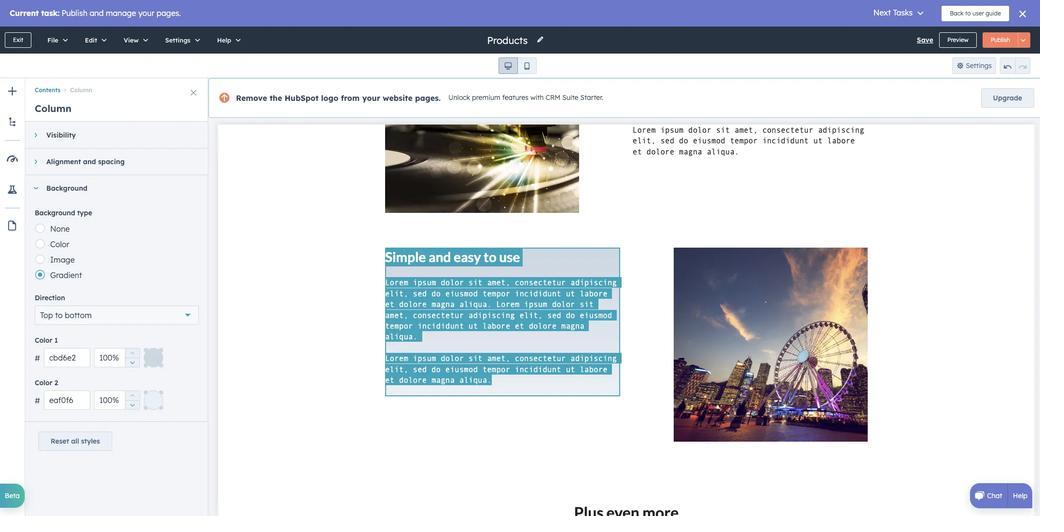 Task type: vqa. For each thing, say whether or not it's contained in the screenshot.
the topmost #
yes



Task type: locate. For each thing, give the bounding box(es) containing it.
caret image
[[35, 132, 37, 138], [33, 187, 39, 190]]

1 vertical spatial background
[[35, 209, 75, 217]]

top to bottom
[[40, 311, 92, 320]]

caret image inside background dropdown button
[[33, 187, 39, 190]]

visibility
[[46, 131, 76, 140]]

1 vertical spatial color
[[35, 336, 52, 345]]

#
[[35, 353, 40, 363], [35, 396, 40, 406]]

1 # from the top
[[35, 353, 40, 363]]

caret image left visibility on the left top
[[35, 132, 37, 138]]

caret image down caret icon
[[33, 187, 39, 190]]

0 vertical spatial settings button
[[155, 27, 207, 54]]

logo
[[321, 93, 339, 103]]

0 horizontal spatial help
[[217, 36, 231, 44]]

save button
[[917, 34, 934, 46]]

# for color 2
[[35, 396, 40, 406]]

from
[[341, 93, 360, 103]]

gradient
[[50, 270, 82, 280]]

color down "none"
[[50, 240, 69, 249]]

save
[[917, 36, 934, 44]]

reset all styles button
[[39, 432, 112, 451]]

None field
[[487, 34, 531, 47]]

to
[[55, 311, 63, 320]]

contents button
[[35, 87, 61, 94]]

background up "none"
[[35, 209, 75, 217]]

edit button
[[75, 27, 114, 54]]

help inside button
[[217, 36, 231, 44]]

settings down preview button
[[966, 61, 992, 70]]

top
[[40, 311, 53, 320]]

2 # from the top
[[35, 396, 40, 406]]

color left 1
[[35, 336, 52, 345]]

edit
[[85, 36, 97, 44]]

direction
[[35, 294, 65, 302]]

pages.
[[415, 93, 441, 103]]

file button
[[37, 27, 75, 54]]

1 vertical spatial help
[[1013, 492, 1028, 500]]

caret image for background
[[33, 187, 39, 190]]

close image
[[191, 90, 197, 96]]

group
[[499, 57, 537, 74], [1001, 57, 1031, 74], [125, 348, 140, 367], [125, 391, 140, 410]]

type
[[77, 209, 92, 217]]

settings button
[[155, 27, 207, 54], [953, 57, 997, 74]]

remove
[[236, 93, 267, 103]]

column
[[70, 87, 92, 94], [35, 102, 72, 114]]

color 2
[[35, 379, 58, 387]]

# down color 2
[[35, 396, 40, 406]]

0 vertical spatial help
[[217, 36, 231, 44]]

help
[[217, 36, 231, 44], [1013, 492, 1028, 500]]

# down color 1
[[35, 353, 40, 363]]

group up features
[[499, 57, 537, 74]]

0 vertical spatial #
[[35, 353, 40, 363]]

None text field
[[44, 348, 90, 367]]

with
[[531, 93, 544, 102]]

caret image
[[35, 159, 37, 165]]

2 vertical spatial color
[[35, 379, 52, 387]]

0 vertical spatial settings
[[165, 36, 191, 44]]

1 vertical spatial settings
[[966, 61, 992, 70]]

settings
[[165, 36, 191, 44], [966, 61, 992, 70]]

2
[[54, 379, 58, 387]]

contents
[[35, 87, 61, 94]]

1 horizontal spatial settings
[[966, 61, 992, 70]]

0 vertical spatial background
[[46, 184, 88, 193]]

background
[[46, 184, 88, 193], [35, 209, 75, 217]]

color for color
[[50, 240, 69, 249]]

color left the 2
[[35, 379, 52, 387]]

group down publish group
[[1001, 57, 1031, 74]]

1 vertical spatial #
[[35, 396, 40, 406]]

caret image inside visibility dropdown button
[[35, 132, 37, 138]]

1 vertical spatial caret image
[[33, 187, 39, 190]]

reset all styles
[[51, 437, 100, 446]]

1 vertical spatial settings button
[[953, 57, 997, 74]]

0 vertical spatial caret image
[[35, 132, 37, 138]]

alignment and spacing
[[46, 157, 125, 166]]

column down contents button
[[35, 102, 72, 114]]

column right contents
[[70, 87, 92, 94]]

background up background type
[[46, 184, 88, 193]]

spacing
[[98, 157, 125, 166]]

settings right view button
[[165, 36, 191, 44]]

navigation
[[25, 78, 209, 96]]

color
[[50, 240, 69, 249], [35, 336, 52, 345], [35, 379, 52, 387]]

color for color 2
[[35, 379, 52, 387]]

file
[[47, 36, 58, 44]]

alignment and spacing button
[[25, 149, 199, 175]]

chat
[[988, 492, 1003, 500]]

opacity input text field
[[94, 348, 140, 367]]

0 vertical spatial color
[[50, 240, 69, 249]]

None text field
[[44, 391, 90, 410]]

background inside background dropdown button
[[46, 184, 88, 193]]

the
[[270, 93, 282, 103]]

features
[[503, 93, 529, 102]]



Task type: describe. For each thing, give the bounding box(es) containing it.
crm
[[546, 93, 561, 102]]

opacity input text field
[[94, 391, 140, 410]]

1 horizontal spatial help
[[1013, 492, 1028, 500]]

styles
[[81, 437, 100, 446]]

1
[[54, 336, 58, 345]]

group up opacity input text field
[[125, 348, 140, 367]]

publish group
[[983, 32, 1031, 48]]

none
[[50, 224, 70, 234]]

top to bottom button
[[35, 306, 199, 325]]

visibility button
[[25, 122, 199, 148]]

bottom
[[65, 311, 92, 320]]

preview
[[948, 36, 969, 43]]

group down opacity input text box
[[125, 391, 140, 410]]

help button
[[207, 27, 248, 54]]

0 vertical spatial column
[[70, 87, 92, 94]]

view
[[124, 36, 139, 44]]

exit
[[13, 36, 23, 43]]

beta
[[5, 492, 20, 500]]

background for background
[[46, 184, 88, 193]]

background button
[[25, 175, 199, 201]]

remove the hubspot logo from your website pages.
[[236, 93, 441, 103]]

alignment
[[46, 157, 81, 166]]

suite
[[563, 93, 579, 102]]

unlock premium features with crm suite starter.
[[449, 93, 604, 102]]

website
[[383, 93, 413, 103]]

navigation containing contents
[[25, 78, 209, 96]]

unlock
[[449, 93, 470, 102]]

0 horizontal spatial settings
[[165, 36, 191, 44]]

premium
[[472, 93, 501, 102]]

upgrade link
[[982, 88, 1035, 108]]

and
[[83, 157, 96, 166]]

upgrade
[[994, 94, 1023, 102]]

image
[[50, 255, 75, 265]]

background type
[[35, 209, 92, 217]]

column button
[[61, 87, 92, 94]]

publish button
[[983, 32, 1019, 48]]

your
[[362, 93, 381, 103]]

color 1
[[35, 336, 58, 345]]

color for color 1
[[35, 336, 52, 345]]

view button
[[114, 27, 155, 54]]

# for color 1
[[35, 353, 40, 363]]

all
[[71, 437, 79, 446]]

caret image for visibility
[[35, 132, 37, 138]]

background for background type
[[35, 209, 75, 217]]

0 horizontal spatial settings button
[[155, 27, 207, 54]]

beta button
[[0, 484, 25, 508]]

exit link
[[5, 32, 31, 48]]

hubspot
[[285, 93, 319, 103]]

1 vertical spatial column
[[35, 102, 72, 114]]

1 horizontal spatial settings button
[[953, 57, 997, 74]]

reset
[[51, 437, 69, 446]]

starter.
[[581, 93, 604, 102]]

preview button
[[940, 32, 977, 48]]

publish
[[991, 36, 1011, 43]]



